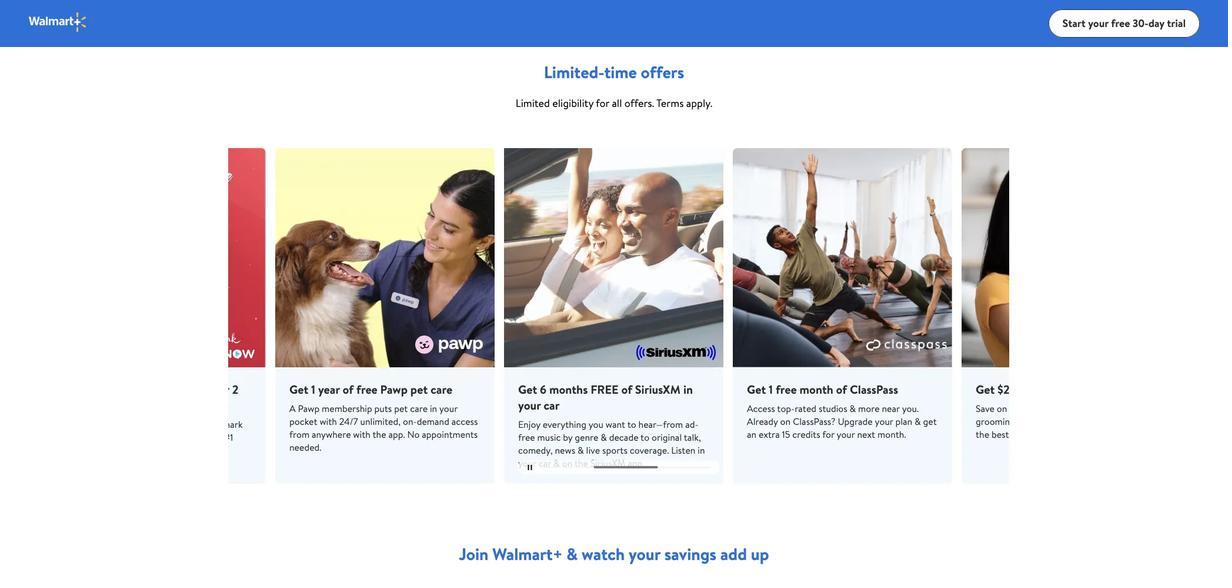 Task type: vqa. For each thing, say whether or not it's contained in the screenshot.
New deals deals
no



Task type: locate. For each thing, give the bounding box(es) containing it.
in up talk,
[[983, 382, 993, 398]]

demand
[[717, 416, 749, 428]]

care up demand
[[730, 382, 752, 398]]

series
[[463, 431, 486, 444]]

from
[[589, 428, 609, 441]]

0 horizontal spatial holiday
[[360, 444, 389, 457]]

0 vertical spatial app.
[[688, 428, 705, 441]]

for
[[596, 96, 610, 111], [514, 382, 529, 398]]

the inside hallmark movies now only $2 for 2 months cozy up this season & enjoy ad-free hallmark original holiday movies & series with the #1 holiday streaming service.
[[508, 431, 522, 444]]

0 vertical spatial hallmark
[[360, 382, 407, 398]]

the inside get 1 year of free pawp pet care a pawp membership puts pet care in your pocket with 24/7 unlimited, on-demand access from anywhere with the app. no appointments needed.
[[672, 428, 686, 441]]

your down enjoy
[[818, 457, 836, 470]]

0 horizontal spatial original
[[360, 431, 390, 444]]

1 horizontal spatial siriusxm
[[935, 382, 981, 398]]

in right on-
[[730, 403, 737, 416]]

1 horizontal spatial get
[[589, 382, 608, 398]]

ad- up listen
[[985, 418, 999, 431]]

your up 'appointments'
[[739, 403, 758, 416]]

get inside 3 free months of clear plus get a friction-free experience at 50+ airports nationwide. for faster, easier airport security, try clear plus!
[[131, 403, 147, 416]]

&
[[441, 418, 448, 431], [454, 431, 461, 444], [901, 431, 907, 444], [878, 444, 884, 457], [853, 457, 860, 470], [567, 543, 578, 566]]

3
[[131, 382, 137, 398]]

on
[[862, 457, 872, 470]]

clear up experience at the left bottom
[[219, 382, 256, 398]]

pawp right a
[[598, 403, 619, 416]]

1 horizontal spatial original
[[952, 431, 982, 444]]

months
[[164, 382, 203, 398], [849, 382, 888, 398], [360, 398, 399, 414]]

app.
[[688, 428, 705, 441], [928, 457, 944, 470]]

get left 6
[[818, 382, 837, 398]]

of inside get 1 year of free pawp pet care a pawp membership puts pet care in your pocket with 24/7 unlimited, on-demand access from anywhere with the app. no appointments needed.
[[642, 382, 653, 398]]

in right listen
[[998, 444, 1005, 457]]

to
[[927, 418, 936, 431], [941, 431, 949, 444]]

news
[[855, 444, 875, 457]]

comedy,
[[818, 444, 853, 457]]

siriusxm up 'hear—from'
[[935, 382, 981, 398]]

your right the watch
[[629, 543, 661, 566]]

with
[[619, 416, 637, 428], [653, 428, 670, 441], [488, 431, 506, 444]]

enjoy
[[450, 418, 472, 431]]

3 of from the left
[[921, 382, 932, 398]]

1 horizontal spatial of
[[642, 382, 653, 398]]

get left "1"
[[589, 382, 608, 398]]

months inside get 6 months free of siriusxm in your car enjoy everything you want to hear—from ad- free music by genre & decade to original talk, comedy, news & live sports coverage. listen in your car & on the siriusxm app.
[[849, 382, 888, 398]]

free right series
[[487, 418, 504, 431]]

0 horizontal spatial months
[[164, 382, 203, 398]]

car
[[844, 398, 860, 414], [839, 457, 851, 470]]

eligibility
[[553, 96, 594, 111]]

with left 24/7
[[619, 416, 637, 428]]

of right free
[[921, 382, 932, 398]]

1 vertical spatial for
[[514, 382, 529, 398]]

ad- inside hallmark movies now only $2 for 2 months cozy up this season & enjoy ad-free hallmark original holiday movies & series with the #1 holiday streaming service.
[[474, 418, 487, 431]]

pawp
[[680, 382, 708, 398], [598, 403, 619, 416]]

free inside get 6 months free of siriusxm in your car enjoy everything you want to hear—from ad- free music by genre & decade to original talk, comedy, news & live sports coverage. listen in your car & on the siriusxm app.
[[818, 431, 835, 444]]

try
[[131, 428, 143, 441]]

$2
[[499, 382, 511, 398]]

of for year
[[642, 382, 653, 398]]

1 vertical spatial pawp
[[598, 403, 619, 416]]

day
[[1149, 16, 1165, 30]]

1 vertical spatial pet
[[694, 403, 708, 416]]

service.
[[434, 444, 465, 457]]

1
[[611, 382, 615, 398]]

0 vertical spatial up
[[383, 418, 393, 431]]

appointments
[[722, 428, 778, 441]]

0 vertical spatial siriusxm
[[935, 382, 981, 398]]

the
[[672, 428, 686, 441], [508, 431, 522, 444], [874, 457, 888, 470]]

offers.
[[625, 96, 655, 111]]

limited
[[516, 96, 550, 111]]

app. right sports at the bottom right
[[928, 457, 944, 470]]

up left this at bottom
[[383, 418, 393, 431]]

1 horizontal spatial pawp
[[680, 382, 708, 398]]

of inside 3 free months of clear plus get a friction-free experience at 50+ airports nationwide. for faster, easier airport security, try clear plus!
[[206, 382, 217, 398]]

2
[[532, 382, 538, 398]]

1 ad- from the left
[[474, 418, 487, 431]]

live
[[886, 444, 900, 457]]

& right live
[[901, 431, 907, 444]]

get 1 year of free pawp pet care a pawp membership puts pet care in your pocket with 24/7 unlimited, on-demand access from anywhere with the app. no appointments needed.
[[589, 382, 778, 454]]

in
[[983, 382, 993, 398], [730, 403, 737, 416], [998, 444, 1005, 457]]

0 vertical spatial pawp
[[680, 382, 708, 398]]

free up the puts
[[656, 382, 677, 398]]

2 vertical spatial in
[[998, 444, 1005, 457]]

0 horizontal spatial with
[[488, 431, 506, 444]]

months up friction-
[[164, 382, 203, 398]]

2 ad- from the left
[[985, 418, 999, 431]]

months up cozy at the left bottom of the page
[[360, 398, 399, 414]]

anywhere
[[612, 428, 651, 441]]

1 of from the left
[[206, 382, 217, 398]]

of right year
[[642, 382, 653, 398]]

with right series
[[488, 431, 506, 444]]

limited eligibility for all offers. terms apply.
[[516, 96, 713, 111]]

car left on
[[839, 457, 851, 470]]

get inside get 1 year of free pawp pet care a pawp membership puts pet care in your pocket with 24/7 unlimited, on-demand access from anywhere with the app. no appointments needed.
[[589, 382, 608, 398]]

pause image
[[528, 465, 532, 471]]

ad-
[[474, 418, 487, 431], [985, 418, 999, 431]]

for left all
[[596, 96, 610, 111]]

0 horizontal spatial of
[[206, 382, 217, 398]]

a
[[589, 403, 595, 416]]

your inside get 1 year of free pawp pet care a pawp membership puts pet care in your pocket with 24/7 unlimited, on-demand access from anywhere with the app. no appointments needed.
[[739, 403, 758, 416]]

1 horizontal spatial in
[[983, 382, 993, 398]]

time
[[605, 61, 637, 84]]

add
[[721, 543, 748, 566]]

hallmark up cozy at the left bottom of the page
[[360, 382, 407, 398]]

of
[[206, 382, 217, 398], [642, 382, 653, 398], [921, 382, 932, 398]]

up right add on the bottom of page
[[751, 543, 770, 566]]

original inside get 6 months free of siriusxm in your car enjoy everything you want to hear—from ad- free music by genre & decade to original talk, comedy, news & live sports coverage. listen in your car & on the siriusxm app.
[[952, 431, 982, 444]]

pet right the puts
[[694, 403, 708, 416]]

to right decade
[[941, 431, 949, 444]]

only
[[475, 382, 496, 398]]

1 horizontal spatial ad-
[[985, 418, 999, 431]]

original
[[360, 431, 390, 444], [952, 431, 982, 444]]

1 horizontal spatial pet
[[710, 382, 728, 398]]

for left 2
[[514, 382, 529, 398]]

original left this at bottom
[[360, 431, 390, 444]]

a
[[149, 403, 153, 416]]

genre
[[875, 431, 898, 444]]

of up experience at the left bottom
[[206, 382, 217, 398]]

free left the music
[[818, 431, 835, 444]]

pawp up the puts
[[680, 382, 708, 398]]

at
[[255, 403, 263, 416]]

1 vertical spatial app.
[[928, 457, 944, 470]]

free
[[1112, 16, 1131, 30], [140, 382, 161, 398], [656, 382, 677, 398], [189, 403, 206, 416], [487, 418, 504, 431], [818, 431, 835, 444]]

hallmark down 2
[[506, 418, 543, 431]]

1 horizontal spatial clear
[[219, 382, 256, 398]]

months for friction-
[[164, 382, 203, 398]]

the right on
[[874, 457, 888, 470]]

to right "want"
[[927, 418, 936, 431]]

get left 'a'
[[131, 403, 147, 416]]

your inside button
[[1089, 16, 1109, 30]]

get for get 1 year of free pawp pet care
[[589, 382, 608, 398]]

1 vertical spatial clear
[[145, 428, 174, 441]]

free inside hallmark movies now only $2 for 2 months cozy up this season & enjoy ad-free hallmark original holiday movies & series with the #1 holiday streaming service.
[[487, 418, 504, 431]]

movies
[[409, 382, 446, 398]]

free left 30-
[[1112, 16, 1131, 30]]

1 horizontal spatial care
[[730, 382, 752, 398]]

limited-
[[544, 61, 605, 84]]

0 vertical spatial for
[[596, 96, 610, 111]]

0 horizontal spatial app.
[[688, 428, 705, 441]]

with down membership
[[653, 428, 670, 441]]

2 of from the left
[[642, 382, 653, 398]]

& left on
[[853, 457, 860, 470]]

your
[[1089, 16, 1109, 30], [818, 398, 841, 414], [739, 403, 758, 416], [818, 457, 836, 470], [629, 543, 661, 566]]

2 horizontal spatial of
[[921, 382, 932, 398]]

terms
[[657, 96, 684, 111]]

2 horizontal spatial the
[[874, 457, 888, 470]]

1 original from the left
[[360, 431, 390, 444]]

holiday
[[393, 431, 421, 444], [360, 444, 389, 457]]

0 horizontal spatial up
[[383, 418, 393, 431]]

0 horizontal spatial for
[[514, 382, 529, 398]]

siriusxm down decade
[[890, 457, 925, 470]]

get 6 months free of siriusxm in your car enjoy everything you want to hear—from ad- free music by genre & decade to original talk, comedy, news & live sports coverage. listen in your car & on the siriusxm app.
[[818, 382, 1005, 470]]

1 vertical spatial hallmark
[[506, 418, 543, 431]]

coverage.
[[930, 444, 969, 457]]

ad- right enjoy
[[474, 418, 487, 431]]

2 horizontal spatial get
[[818, 382, 837, 398]]

1 horizontal spatial hallmark
[[506, 418, 543, 431]]

get
[[589, 382, 608, 398], [818, 382, 837, 398], [131, 403, 147, 416]]

on-
[[703, 416, 717, 428]]

24/7
[[639, 416, 658, 428]]

the down the puts
[[672, 428, 686, 441]]

airports
[[284, 403, 316, 416]]

clear
[[219, 382, 256, 398], [145, 428, 174, 441]]

sports
[[902, 444, 928, 457]]

care
[[730, 382, 752, 398], [710, 403, 728, 416]]

0 horizontal spatial siriusxm
[[890, 457, 925, 470]]

0 horizontal spatial the
[[508, 431, 522, 444]]

nationwide.
[[131, 416, 178, 428]]

savings
[[665, 543, 717, 566]]

care up no
[[710, 403, 728, 416]]

the left #1
[[508, 431, 522, 444]]

app. left no
[[688, 428, 705, 441]]

app. inside get 6 months free of siriusxm in your car enjoy everything you want to hear—from ad- free music by genre & decade to original talk, comedy, news & live sports coverage. listen in your car & on the siriusxm app.
[[928, 457, 944, 470]]

0 horizontal spatial in
[[730, 403, 737, 416]]

talk,
[[984, 431, 1001, 444]]

months right 6
[[849, 382, 888, 398]]

1 horizontal spatial months
[[360, 398, 399, 414]]

1 vertical spatial car
[[839, 457, 851, 470]]

1 vertical spatial up
[[751, 543, 770, 566]]

music
[[837, 431, 861, 444]]

1 vertical spatial care
[[710, 403, 728, 416]]

months inside 3 free months of clear plus get a friction-free experience at 50+ airports nationwide. for faster, easier airport security, try clear plus!
[[164, 382, 203, 398]]

0 horizontal spatial ad-
[[474, 418, 487, 431]]

car up everything
[[844, 398, 860, 414]]

2 horizontal spatial months
[[849, 382, 888, 398]]

1 horizontal spatial to
[[941, 431, 949, 444]]

pocket
[[589, 416, 617, 428]]

faster,
[[196, 416, 221, 428]]

this
[[395, 418, 409, 431]]

1 vertical spatial siriusxm
[[890, 457, 925, 470]]

1 horizontal spatial up
[[751, 543, 770, 566]]

1 vertical spatial in
[[730, 403, 737, 416]]

your right start
[[1089, 16, 1109, 30]]

now
[[448, 382, 472, 398]]

up inside hallmark movies now only $2 for 2 months cozy up this season & enjoy ad-free hallmark original holiday movies & series with the #1 holiday streaming service.
[[383, 418, 393, 431]]

0 vertical spatial pet
[[710, 382, 728, 398]]

clear right try
[[145, 428, 174, 441]]

1 horizontal spatial app.
[[928, 457, 944, 470]]

holiday left movies
[[393, 431, 421, 444]]

1 horizontal spatial the
[[672, 428, 686, 441]]

pet up on-
[[710, 382, 728, 398]]

siriusxm
[[935, 382, 981, 398], [890, 457, 925, 470]]

30-
[[1133, 16, 1149, 30]]

1 horizontal spatial holiday
[[393, 431, 421, 444]]

2 original from the left
[[952, 431, 982, 444]]

2 horizontal spatial with
[[653, 428, 670, 441]]

original left talk,
[[952, 431, 982, 444]]

0 vertical spatial clear
[[219, 382, 256, 398]]

0 vertical spatial care
[[730, 382, 752, 398]]

pet
[[710, 382, 728, 398], [694, 403, 708, 416]]

year
[[618, 382, 640, 398]]

months for car
[[849, 382, 888, 398]]

get inside get 6 months free of siriusxm in your car enjoy everything you want to hear—from ad- free music by genre & decade to original talk, comedy, news & live sports coverage. listen in your car & on the siriusxm app.
[[818, 382, 837, 398]]

holiday down cozy at the left bottom of the page
[[360, 444, 389, 457]]

0 horizontal spatial get
[[131, 403, 147, 416]]

enjoy
[[818, 418, 840, 431]]



Task type: describe. For each thing, give the bounding box(es) containing it.
app. inside get 1 year of free pawp pet care a pawp membership puts pet care in your pocket with 24/7 unlimited, on-demand access from anywhere with the app. no appointments needed.
[[688, 428, 705, 441]]

everything
[[843, 418, 886, 431]]

carousel controls navigation
[[518, 461, 720, 475]]

hallmark movies now only $2 for 2 months cozy up this season & enjoy ad-free hallmark original holiday movies & series with the #1 holiday streaming service.
[[360, 382, 543, 457]]

trial
[[1168, 16, 1187, 30]]

your up enjoy
[[818, 398, 841, 414]]

original inside hallmark movies now only $2 for 2 months cozy up this season & enjoy ad-free hallmark original holiday movies & series with the #1 holiday streaming service.
[[360, 431, 390, 444]]

the inside get 6 months free of siriusxm in your car enjoy everything you want to hear—from ad- free music by genre & decade to original talk, comedy, news & live sports coverage. listen in your car & on the siriusxm app.
[[874, 457, 888, 470]]

movies
[[424, 431, 452, 444]]

by
[[863, 431, 873, 444]]

0 horizontal spatial to
[[927, 418, 936, 431]]

3 free months of clear plus get a friction-free experience at 50+ airports nationwide. for faster, easier airport security, try clear plus!
[[131, 382, 316, 441]]

join walmart+ & watch your savings add up
[[459, 543, 770, 566]]

puts
[[674, 403, 692, 416]]

watch
[[582, 543, 625, 566]]

free
[[891, 382, 919, 398]]

0 horizontal spatial hallmark
[[360, 382, 407, 398]]

apply.
[[687, 96, 713, 111]]

0 vertical spatial in
[[983, 382, 993, 398]]

plus!
[[177, 428, 196, 441]]

start your free 30-day trial button
[[1049, 9, 1201, 38]]

6
[[840, 382, 846, 398]]

1 horizontal spatial for
[[596, 96, 610, 111]]

50+
[[266, 403, 282, 416]]

0 horizontal spatial clear
[[145, 428, 174, 441]]

season
[[412, 418, 439, 431]]

with inside hallmark movies now only $2 for 2 months cozy up this season & enjoy ad-free hallmark original holiday movies & series with the #1 holiday streaming service.
[[488, 431, 506, 444]]

friction-
[[155, 403, 189, 416]]

0 horizontal spatial pet
[[694, 403, 708, 416]]

#1
[[524, 431, 533, 444]]

0 vertical spatial car
[[844, 398, 860, 414]]

want
[[906, 418, 925, 431]]

cozy
[[360, 418, 380, 431]]

months inside hallmark movies now only $2 for 2 months cozy up this season & enjoy ad-free hallmark original holiday movies & series with the #1 holiday streaming service.
[[360, 398, 399, 414]]

1 horizontal spatial with
[[619, 416, 637, 428]]

easier
[[224, 416, 247, 428]]

experience
[[208, 403, 253, 416]]

& left series
[[454, 431, 461, 444]]

start
[[1063, 16, 1086, 30]]

limited-time offers
[[544, 61, 685, 84]]

for inside hallmark movies now only $2 for 2 months cozy up this season & enjoy ad-free hallmark original holiday movies & series with the #1 holiday streaming service.
[[514, 382, 529, 398]]

of inside get 6 months free of siriusxm in your car enjoy everything you want to hear—from ad- free music by genre & decade to original talk, comedy, news & live sports coverage. listen in your car & on the siriusxm app.
[[921, 382, 932, 398]]

all
[[612, 96, 622, 111]]

free inside get 1 year of free pawp pet care a pawp membership puts pet care in your pocket with 24/7 unlimited, on-demand access from anywhere with the app. no appointments needed.
[[656, 382, 677, 398]]

get for get 6 months free of siriusxm in your car
[[818, 382, 837, 398]]

walmart+
[[493, 543, 563, 566]]

start your free 30-day trial
[[1063, 16, 1187, 30]]

0 horizontal spatial pawp
[[598, 403, 619, 416]]

unlimited,
[[660, 416, 700, 428]]

join
[[459, 543, 489, 566]]

walmart+ image
[[28, 11, 88, 33]]

free right 3
[[140, 382, 161, 398]]

free inside button
[[1112, 16, 1131, 30]]

listen
[[971, 444, 996, 457]]

you
[[889, 418, 903, 431]]

hear—from
[[939, 418, 983, 431]]

0 horizontal spatial care
[[710, 403, 728, 416]]

for
[[180, 416, 194, 428]]

& left the watch
[[567, 543, 578, 566]]

2 horizontal spatial in
[[998, 444, 1005, 457]]

no
[[707, 428, 720, 441]]

membership
[[622, 403, 672, 416]]

security,
[[280, 416, 314, 428]]

plus
[[259, 382, 280, 398]]

free up plus!
[[189, 403, 206, 416]]

offers
[[641, 61, 685, 84]]

decade
[[909, 431, 939, 444]]

in inside get 1 year of free pawp pet care a pawp membership puts pet care in your pocket with 24/7 unlimited, on-demand access from anywhere with the app. no appointments needed.
[[730, 403, 737, 416]]

of for months
[[206, 382, 217, 398]]

& left live
[[878, 444, 884, 457]]

access
[[752, 416, 778, 428]]

streaming
[[391, 444, 432, 457]]

& left enjoy
[[441, 418, 448, 431]]

needed.
[[589, 441, 621, 454]]

ad- inside get 6 months free of siriusxm in your car enjoy everything you want to hear—from ad- free music by genre & decade to original talk, comedy, news & live sports coverage. listen in your car & on the siriusxm app.
[[985, 418, 999, 431]]

airport
[[250, 416, 277, 428]]



